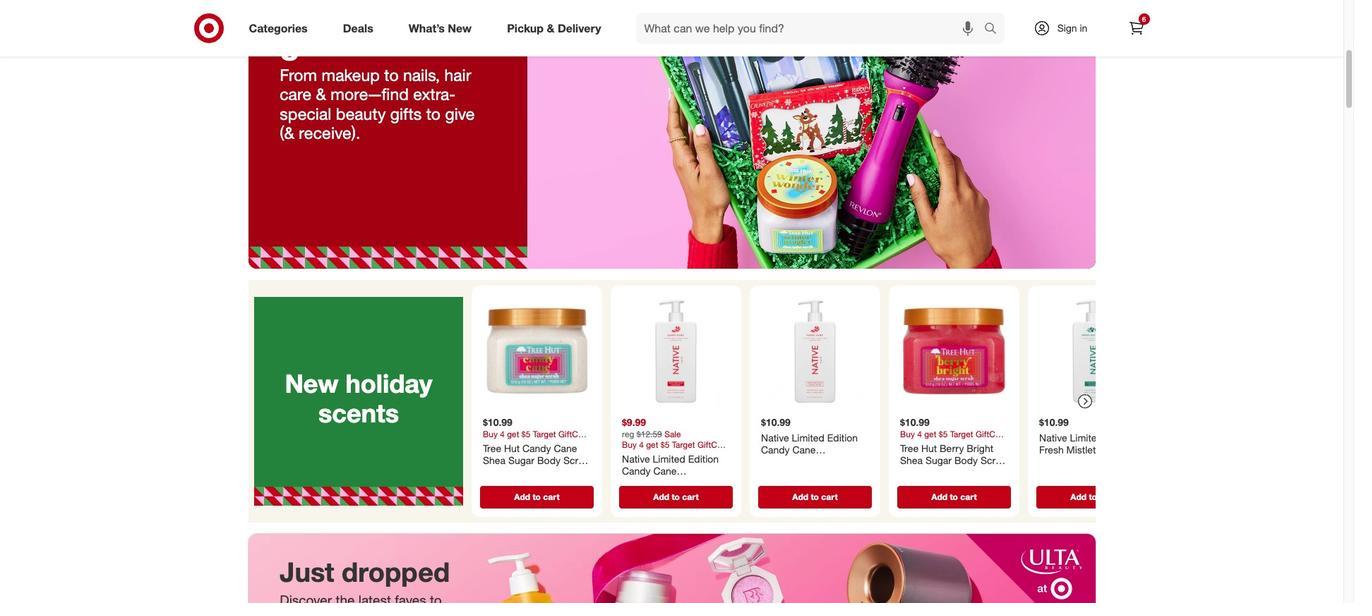 Task type: vqa. For each thing, say whether or not it's contained in the screenshot.
Multivitamins associated with Children's Multivitamins
no



Task type: locate. For each thing, give the bounding box(es) containing it.
limited up mistletoe
[[1070, 432, 1103, 444]]

1 horizontal spatial tree
[[900, 443, 918, 455]]

$10.99 link
[[755, 292, 875, 484]]

1 horizontal spatial 16.5
[[1093, 469, 1113, 481]]

care
[[280, 84, 311, 104]]

1 scrub from the left
[[563, 455, 590, 467]]

1 add to cart from the left
[[514, 492, 559, 503]]

16.5
[[1093, 469, 1113, 481], [676, 490, 695, 502]]

edition inside native limited edition candy cane moisturizing shampoo - christmas - 16.5 fl oz
[[688, 453, 719, 465]]

holiday
[[345, 369, 432, 399]]

& right care
[[316, 84, 326, 104]]

in
[[1080, 22, 1088, 34]]

2 $10.99 from the left
[[761, 417, 790, 429]]

shea inside tree hut candy cane shea sugar body scrub - 18oz
[[483, 455, 505, 467]]

1 cart from the left
[[543, 492, 559, 503]]

0 vertical spatial edition
[[1105, 432, 1136, 444]]

add to cart for tree hut berry bright shea sugar body scrub - 18oz
[[931, 492, 977, 503]]

from
[[280, 65, 317, 84]]

shampoo down mistletoe
[[1089, 457, 1132, 469]]

0 horizontal spatial shampoo
[[678, 478, 721, 490]]

dropped
[[342, 556, 450, 589]]

scrub inside tree hut candy cane shea sugar body scrub - 18oz
[[563, 455, 590, 467]]

to for native limited edition candy cane moisturizing conditioner - christmas - 16.5 fl oz image
[[811, 492, 819, 503]]

tree
[[483, 443, 501, 455], [900, 443, 918, 455]]

18oz inside tree hut candy cane shea sugar body scrub - 18oz
[[489, 467, 510, 479]]

- inside tree hut candy cane shea sugar body scrub - 18oz
[[483, 467, 486, 479]]

sugar inside tree hut berry bright shea sugar body scrub - 18oz
[[925, 455, 951, 467]]

gifts
[[390, 104, 422, 123]]

scrub for bright
[[980, 455, 1007, 467]]

1 horizontal spatial body
[[954, 455, 978, 467]]

18oz
[[489, 467, 510, 479], [907, 467, 928, 479]]

1 hut from the left
[[504, 443, 519, 455]]

0 horizontal spatial cane
[[554, 443, 577, 455]]

2 body from the left
[[954, 455, 978, 467]]

1 add to cart button from the left
[[480, 486, 593, 509]]

0 vertical spatial cane
[[554, 443, 577, 455]]

add to cart for tree hut candy cane shea sugar body scrub - 18oz
[[514, 492, 559, 503]]

0 vertical spatial 16.5
[[1093, 469, 1113, 481]]

1 horizontal spatial cane
[[653, 466, 676, 478]]

hut
[[504, 443, 519, 455], [921, 443, 937, 455]]

sugar
[[508, 455, 534, 467], [925, 455, 951, 467]]

1 horizontal spatial oz
[[1123, 469, 1134, 481]]

shampoo right moisturizing
[[678, 478, 721, 490]]

-
[[1135, 457, 1139, 469], [483, 467, 486, 479], [900, 467, 904, 479], [1087, 469, 1091, 481], [724, 478, 728, 490], [669, 490, 673, 502]]

1 vertical spatial oz
[[706, 490, 716, 502]]

add to cart button for native limited edition candy cane moisturizing shampoo - christmas - 16.5 fl oz
[[619, 486, 733, 509]]

0 vertical spatial shampoo
[[1089, 457, 1132, 469]]

1 vertical spatial limited
[[652, 453, 685, 465]]

christmas down moisturizing
[[622, 490, 667, 502]]

berry
[[939, 443, 964, 455]]

1 horizontal spatial 18oz
[[907, 467, 928, 479]]

fl inside $10.99 native limited edition fresh mistletoe volumizing shampoo - christmas - 16.5 fl oz
[[1115, 469, 1120, 481]]

categories link
[[237, 13, 325, 44]]

native limited edition candy cane moisturizing shampoo - christmas - 16.5 fl oz
[[622, 453, 728, 502]]

body inside tree hut candy cane shea sugar body scrub - 18oz
[[537, 455, 560, 467]]

shampoo inside $10.99 native limited edition fresh mistletoe volumizing shampoo - christmas - 16.5 fl oz
[[1089, 457, 1132, 469]]

volumizing
[[1039, 457, 1086, 469]]

1 vertical spatial candy
[[622, 466, 650, 478]]

3 add to cart button from the left
[[758, 486, 872, 509]]

0 vertical spatial candy
[[522, 443, 551, 455]]

candy
[[522, 443, 551, 455], [622, 466, 650, 478]]

add to cart button for tree hut berry bright shea sugar body scrub - 18oz
[[897, 486, 1011, 509]]

0 horizontal spatial native
[[622, 453, 650, 465]]

tree for tree hut candy cane shea sugar body scrub - 18oz
[[483, 443, 501, 455]]

shea for tree hut candy cane shea sugar body scrub - 18oz
[[483, 455, 505, 467]]

scrub for cane
[[563, 455, 590, 467]]

1 add from the left
[[514, 492, 530, 503]]

makeup
[[322, 65, 380, 84]]

1 vertical spatial new
[[285, 369, 338, 399]]

new
[[448, 21, 472, 35], [285, 369, 338, 399]]

18oz inside tree hut berry bright shea sugar body scrub - 18oz
[[907, 467, 928, 479]]

fresh
[[1039, 444, 1064, 456]]

native
[[1039, 432, 1067, 444], [622, 453, 650, 465]]

scrub
[[563, 455, 590, 467], [980, 455, 1007, 467]]

1 horizontal spatial new
[[448, 21, 472, 35]]

0 horizontal spatial tree
[[483, 443, 501, 455]]

0 horizontal spatial scrub
[[563, 455, 590, 467]]

1 horizontal spatial scrub
[[980, 455, 1007, 467]]

2 add from the left
[[653, 492, 669, 503]]

christmas
[[1039, 469, 1084, 481], [622, 490, 667, 502]]

add
[[514, 492, 530, 503], [653, 492, 669, 503], [792, 492, 808, 503], [931, 492, 947, 503], [1070, 492, 1086, 503]]

native up fresh
[[1039, 432, 1067, 444]]

4 $10.99 from the left
[[1039, 417, 1069, 429]]

1 vertical spatial fl
[[698, 490, 703, 502]]

1 18oz from the left
[[489, 467, 510, 479]]

native inside $10.99 native limited edition fresh mistletoe volumizing shampoo - christmas - 16.5 fl oz
[[1039, 432, 1067, 444]]

search button
[[978, 13, 1012, 47]]

0 vertical spatial oz
[[1123, 469, 1134, 481]]

0 horizontal spatial 16.5
[[676, 490, 695, 502]]

1 horizontal spatial edition
[[1105, 432, 1136, 444]]

add to cart button
[[480, 486, 593, 509], [619, 486, 733, 509], [758, 486, 872, 509], [897, 486, 1011, 509], [1036, 486, 1150, 509]]

shea inside tree hut berry bright shea sugar body scrub - 18oz
[[900, 455, 923, 467]]

5 add to cart from the left
[[1070, 492, 1116, 503]]

0 horizontal spatial fl
[[698, 490, 703, 502]]

2 tree from the left
[[900, 443, 918, 455]]

&
[[547, 21, 555, 35], [316, 84, 326, 104]]

4 add from the left
[[931, 492, 947, 503]]

1 horizontal spatial native
[[1039, 432, 1067, 444]]

0 vertical spatial new
[[448, 21, 472, 35]]

0 horizontal spatial 18oz
[[489, 467, 510, 479]]

2 add to cart from the left
[[653, 492, 698, 503]]

0 horizontal spatial candy
[[522, 443, 551, 455]]

sale
[[664, 429, 681, 440]]

shampoo
[[1089, 457, 1132, 469], [678, 478, 721, 490]]

search
[[978, 22, 1012, 36]]

0 vertical spatial &
[[547, 21, 555, 35]]

1 vertical spatial christmas
[[622, 490, 667, 502]]

1 horizontal spatial christmas
[[1039, 469, 1084, 481]]

4 add to cart button from the left
[[897, 486, 1011, 509]]

hut inside tree hut berry bright shea sugar body scrub - 18oz
[[921, 443, 937, 455]]

2 shea from the left
[[900, 455, 923, 467]]

2 hut from the left
[[921, 443, 937, 455]]

shea for tree hut berry bright shea sugar body scrub - 18oz
[[900, 455, 923, 467]]

2 18oz from the left
[[907, 467, 928, 479]]

shea
[[483, 455, 505, 467], [900, 455, 923, 467]]

scrub inside tree hut berry bright shea sugar body scrub - 18oz
[[980, 455, 1007, 467]]

oz inside $10.99 native limited edition fresh mistletoe volumizing shampoo - christmas - 16.5 fl oz
[[1123, 469, 1134, 481]]

tree hut berry bright shea sugar body scrub - 18oz image
[[894, 292, 1014, 411]]

tree inside tree hut berry bright shea sugar body scrub - 18oz
[[900, 443, 918, 455]]

1 horizontal spatial limited
[[1070, 432, 1103, 444]]

What can we help you find? suggestions appear below search field
[[636, 13, 987, 44]]

christmas down volumizing
[[1039, 469, 1084, 481]]

3 add to cart from the left
[[792, 492, 838, 503]]

tree inside tree hut candy cane shea sugar body scrub - 18oz
[[483, 443, 501, 455]]

1 horizontal spatial hut
[[921, 443, 937, 455]]

1 body from the left
[[537, 455, 560, 467]]

4 add to cart from the left
[[931, 492, 977, 503]]

& right pickup
[[547, 21, 555, 35]]

0 horizontal spatial hut
[[504, 443, 519, 455]]

0 vertical spatial christmas
[[1039, 469, 1084, 481]]

pickup & delivery
[[507, 21, 601, 35]]

1 horizontal spatial shea
[[900, 455, 923, 467]]

1 tree from the left
[[483, 443, 501, 455]]

16.5 down sale
[[676, 490, 695, 502]]

nails,
[[403, 65, 440, 84]]

oz
[[1123, 469, 1134, 481], [706, 490, 716, 502]]

native limited edition fresh mistletoe volumizing shampoo - christmas - 16.5 fl oz image
[[1033, 292, 1153, 411]]

$10.99
[[483, 417, 512, 429], [761, 417, 790, 429], [900, 417, 929, 429], [1039, 417, 1069, 429]]

hut inside tree hut candy cane shea sugar body scrub - 18oz
[[504, 443, 519, 455]]

0 horizontal spatial shea
[[483, 455, 505, 467]]

2 sugar from the left
[[925, 455, 951, 467]]

body inside tree hut berry bright shea sugar body scrub - 18oz
[[954, 455, 978, 467]]

0 horizontal spatial body
[[537, 455, 560, 467]]

cart for native limited edition candy cane moisturizing shampoo - christmas - 16.5 fl oz
[[682, 492, 698, 503]]

body
[[537, 455, 560, 467], [954, 455, 978, 467]]

0 horizontal spatial oz
[[706, 490, 716, 502]]

ulta beauty at target image
[[248, 534, 1096, 604]]

edition inside $10.99 native limited edition fresh mistletoe volumizing shampoo - christmas - 16.5 fl oz
[[1105, 432, 1136, 444]]

2 cart from the left
[[682, 492, 698, 503]]

16.5 down mistletoe
[[1093, 469, 1113, 481]]

18oz for tree hut candy cane shea sugar body scrub - 18oz
[[489, 467, 510, 479]]

categories
[[249, 21, 308, 35]]

1 sugar from the left
[[508, 455, 534, 467]]

fl
[[1115, 469, 1120, 481], [698, 490, 703, 502]]

1 horizontal spatial fl
[[1115, 469, 1120, 481]]

extra-
[[413, 84, 456, 104]]

0 horizontal spatial christmas
[[622, 490, 667, 502]]

limited inside native limited edition candy cane moisturizing shampoo - christmas - 16.5 fl oz
[[652, 453, 685, 465]]

add for tree hut candy cane shea sugar body scrub - 18oz
[[514, 492, 530, 503]]

1 vertical spatial shampoo
[[678, 478, 721, 490]]

1 vertical spatial 16.5
[[676, 490, 695, 502]]

sign
[[1057, 22, 1077, 34]]

1 horizontal spatial sugar
[[925, 455, 951, 467]]

1 horizontal spatial shampoo
[[1089, 457, 1132, 469]]

1 horizontal spatial candy
[[622, 466, 650, 478]]

to
[[384, 65, 399, 84], [426, 104, 441, 123], [532, 492, 540, 503], [671, 492, 680, 503], [811, 492, 819, 503], [950, 492, 958, 503], [1089, 492, 1097, 503]]

to for native limited edition candy cane moisturizing shampoo - christmas - 16.5 fl oz image
[[671, 492, 680, 503]]

0 horizontal spatial &
[[316, 84, 326, 104]]

0 vertical spatial limited
[[1070, 432, 1103, 444]]

0 horizontal spatial limited
[[652, 453, 685, 465]]

limited down sale
[[652, 453, 685, 465]]

6
[[1142, 15, 1146, 23]]

add to cart
[[514, 492, 559, 503], [653, 492, 698, 503], [792, 492, 838, 503], [931, 492, 977, 503], [1070, 492, 1116, 503]]

16.5 inside native limited edition candy cane moisturizing shampoo - christmas - 16.5 fl oz
[[676, 490, 695, 502]]

mistletoe
[[1066, 444, 1107, 456]]

0 vertical spatial fl
[[1115, 469, 1120, 481]]

cane
[[554, 443, 577, 455], [653, 466, 676, 478]]

1 vertical spatial &
[[316, 84, 326, 104]]

what's new
[[409, 21, 472, 35]]

18oz for tree hut berry bright shea sugar body scrub - 18oz
[[907, 467, 928, 479]]

2 add to cart button from the left
[[619, 486, 733, 509]]

2 scrub from the left
[[980, 455, 1007, 467]]

1 shea from the left
[[483, 455, 505, 467]]

$12.59
[[636, 429, 662, 440]]

0 horizontal spatial new
[[285, 369, 338, 399]]

1 vertical spatial native
[[622, 453, 650, 465]]

carousel region
[[248, 281, 1158, 534]]

0 horizontal spatial sugar
[[508, 455, 534, 467]]

0 horizontal spatial edition
[[688, 453, 719, 465]]

1 vertical spatial cane
[[653, 466, 676, 478]]

0 vertical spatial native
[[1039, 432, 1067, 444]]

1 vertical spatial edition
[[688, 453, 719, 465]]

native down reg
[[622, 453, 650, 465]]

add for native limited edition candy cane moisturizing shampoo - christmas - 16.5 fl oz
[[653, 492, 669, 503]]

4 cart from the left
[[960, 492, 977, 503]]

$9.99
[[622, 417, 646, 429]]

edition
[[1105, 432, 1136, 444], [688, 453, 719, 465]]

sugar inside tree hut candy cane shea sugar body scrub - 18oz
[[508, 455, 534, 467]]

limited
[[1070, 432, 1103, 444], [652, 453, 685, 465]]

cart
[[543, 492, 559, 503], [682, 492, 698, 503], [821, 492, 838, 503], [960, 492, 977, 503], [1099, 492, 1116, 503]]

new inside 'new holiday scents'
[[285, 369, 338, 399]]



Task type: describe. For each thing, give the bounding box(es) containing it.
& inside from makeup to nails, hair care & more—find extra- special beauty gifts to give (& receive).
[[316, 84, 326, 104]]

5 cart from the left
[[1099, 492, 1116, 503]]

6 link
[[1121, 13, 1152, 44]]

sign in link
[[1021, 13, 1110, 44]]

moisturizing
[[622, 478, 675, 490]]

sugar for candy
[[508, 455, 534, 467]]

give
[[445, 104, 475, 123]]

shampoo inside native limited edition candy cane moisturizing shampoo - christmas - 16.5 fl oz
[[678, 478, 721, 490]]

oz inside native limited edition candy cane moisturizing shampoo - christmas - 16.5 fl oz
[[706, 490, 716, 502]]

deals link
[[331, 13, 391, 44]]

deals
[[343, 21, 373, 35]]

to for "tree hut berry bright shea sugar body scrub - 18oz" image
[[950, 492, 958, 503]]

body for berry
[[954, 455, 978, 467]]

native inside native limited edition candy cane moisturizing shampoo - christmas - 16.5 fl oz
[[622, 453, 650, 465]]

sign in
[[1057, 22, 1088, 34]]

special
[[280, 104, 331, 123]]

scents
[[318, 398, 399, 429]]

beauty
[[336, 104, 386, 123]]

hut for berry
[[921, 443, 937, 455]]

reg
[[622, 429, 634, 440]]

1 horizontal spatial &
[[547, 21, 555, 35]]

native limited edition candy cane moisturizing shampoo - christmas - 16.5 fl oz image
[[616, 292, 735, 411]]

more—find
[[331, 84, 409, 104]]

new holiday scents
[[285, 369, 432, 429]]

hut for candy
[[504, 443, 519, 455]]

limited inside $10.99 native limited edition fresh mistletoe volumizing shampoo - christmas - 16.5 fl oz
[[1070, 432, 1103, 444]]

bright
[[966, 443, 993, 455]]

tree hut berry bright shea sugar body scrub - 18oz
[[900, 443, 1007, 479]]

cane inside native limited edition candy cane moisturizing shampoo - christmas - 16.5 fl oz
[[653, 466, 676, 478]]

add for tree hut berry bright shea sugar body scrub - 18oz
[[931, 492, 947, 503]]

to for native limited edition fresh mistletoe volumizing shampoo - christmas - 16.5 fl oz image
[[1089, 492, 1097, 503]]

candy inside tree hut candy cane shea sugar body scrub - 18oz
[[522, 443, 551, 455]]

hair
[[444, 65, 471, 84]]

receive).
[[299, 123, 360, 143]]

delivery
[[558, 21, 601, 35]]

to for tree hut candy cane shea sugar body scrub - 18oz 'image'
[[532, 492, 540, 503]]

16.5 inside $10.99 native limited edition fresh mistletoe volumizing shampoo - christmas - 16.5 fl oz
[[1093, 469, 1113, 481]]

tree for tree hut berry bright shea sugar body scrub - 18oz
[[900, 443, 918, 455]]

add to cart for native limited edition candy cane moisturizing shampoo - christmas - 16.5 fl oz
[[653, 492, 698, 503]]

- inside tree hut berry bright shea sugar body scrub - 18oz
[[900, 467, 904, 479]]

3 cart from the left
[[821, 492, 838, 503]]

from makeup to nails, hair care & more—find extra- special beauty gifts to give (& receive).
[[280, 65, 475, 143]]

tree hut candy cane shea sugar body scrub - 18oz
[[483, 443, 590, 479]]

tree hut candy cane shea sugar body scrub - 18oz image
[[477, 292, 596, 411]]

native limited edition candy cane moisturizing conditioner - christmas - 16.5 fl oz image
[[755, 292, 875, 411]]

sugar for berry
[[925, 455, 951, 467]]

$10.99 native limited edition fresh mistletoe volumizing shampoo - christmas - 16.5 fl oz
[[1039, 417, 1139, 481]]

cart for tree hut candy cane shea sugar body scrub - 18oz
[[543, 492, 559, 503]]

5 add to cart button from the left
[[1036, 486, 1150, 509]]

christmas inside $10.99 native limited edition fresh mistletoe volumizing shampoo - christmas - 16.5 fl oz
[[1039, 469, 1084, 481]]

pickup
[[507, 21, 544, 35]]

pickup & delivery link
[[495, 13, 619, 44]]

cart for tree hut berry bright shea sugar body scrub - 18oz
[[960, 492, 977, 503]]

add to cart button for tree hut candy cane shea sugar body scrub - 18oz
[[480, 486, 593, 509]]

fl inside native limited edition candy cane moisturizing shampoo - christmas - 16.5 fl oz
[[698, 490, 703, 502]]

$9.99 reg $12.59 sale
[[622, 417, 681, 440]]

3 $10.99 from the left
[[900, 417, 929, 429]]

what's new link
[[397, 13, 489, 44]]

new inside what's new link
[[448, 21, 472, 35]]

just dropped
[[280, 556, 450, 589]]

body for candy
[[537, 455, 560, 467]]

candy inside native limited edition candy cane moisturizing shampoo - christmas - 16.5 fl oz
[[622, 466, 650, 478]]

5 add from the left
[[1070, 492, 1086, 503]]

just
[[280, 556, 334, 589]]

1 $10.99 from the left
[[483, 417, 512, 429]]

3 add from the left
[[792, 492, 808, 503]]

$10.99 inside $10.99 native limited edition fresh mistletoe volumizing shampoo - christmas - 16.5 fl oz
[[1039, 417, 1069, 429]]

cane inside tree hut candy cane shea sugar body scrub - 18oz
[[554, 443, 577, 455]]

(&
[[280, 123, 294, 143]]

what's
[[409, 21, 445, 35]]

christmas inside native limited edition candy cane moisturizing shampoo - christmas - 16.5 fl oz
[[622, 490, 667, 502]]



